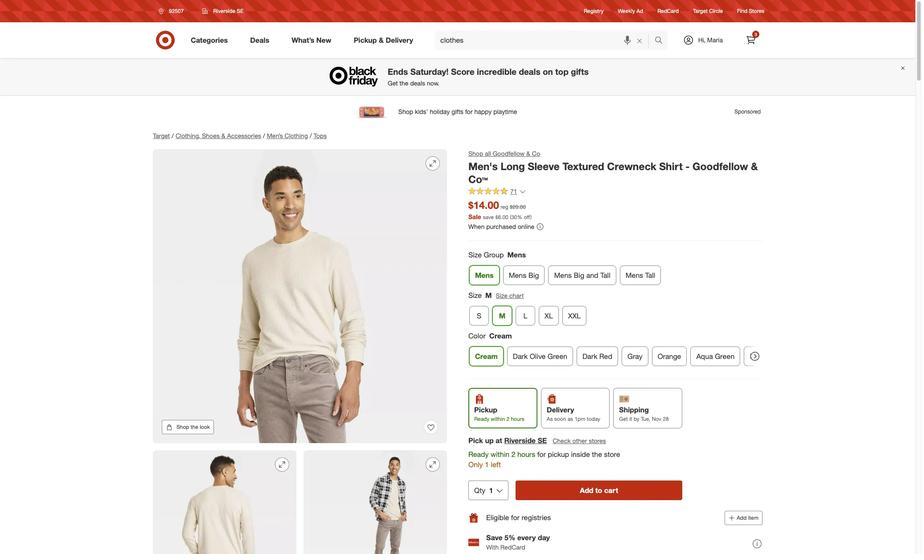 Task type: describe. For each thing, give the bounding box(es) containing it.
-
[[686, 160, 690, 173]]

with
[[487, 544, 499, 552]]

inside
[[572, 450, 590, 459]]

mens for mens tall
[[626, 271, 644, 280]]

the inside image gallery element
[[191, 424, 198, 431]]

at
[[496, 437, 503, 446]]

find stores link
[[738, 7, 765, 15]]

0 horizontal spatial goodfellow
[[493, 150, 525, 157]]

size chart button
[[496, 291, 525, 301]]

the inside the ready within 2 hours for pickup inside the store only 1 left
[[592, 450, 603, 459]]

shirt
[[660, 160, 683, 173]]

search
[[651, 36, 672, 45]]

men's
[[469, 160, 498, 173]]

when
[[469, 223, 485, 231]]

aqua green link
[[691, 347, 741, 367]]

1 horizontal spatial goodfellow
[[693, 160, 749, 173]]

size inside size m size chart
[[496, 292, 508, 300]]

s
[[477, 312, 482, 321]]

tall inside the mens big and tall link
[[601, 271, 611, 280]]

$
[[496, 214, 498, 221]]

92507 button
[[153, 3, 193, 19]]

purchased
[[487, 223, 516, 231]]

and
[[587, 271, 599, 280]]

tue,
[[641, 416, 651, 423]]

hours inside pickup ready within 2 hours
[[511, 416, 525, 423]]

men's clothing link
[[267, 132, 308, 140]]

group containing size group
[[468, 250, 763, 289]]

target circle link
[[694, 7, 724, 15]]

shop for shop all goodfellow & co men's long sleeve textured crewneck shirt - goodfellow & co™
[[469, 150, 484, 157]]

store
[[605, 450, 621, 459]]

add item button
[[725, 511, 763, 526]]

redcard link
[[658, 7, 679, 15]]

shipping
[[620, 406, 649, 415]]

deals link
[[243, 30, 281, 50]]

1 vertical spatial riverside
[[505, 437, 536, 446]]

target for target / clothing, shoes & accessories / men's clothing / tops
[[153, 132, 170, 140]]

cream inside 'link'
[[475, 352, 498, 361]]

30
[[512, 214, 518, 221]]

look
[[200, 424, 210, 431]]

shoes
[[202, 132, 220, 140]]

riverside se button
[[197, 3, 250, 19]]

orange
[[658, 352, 682, 361]]

as
[[568, 416, 574, 423]]

71 link
[[469, 188, 527, 198]]

sleeve
[[528, 160, 560, 173]]

gray link
[[622, 347, 649, 367]]

big for mens big and tall
[[574, 271, 585, 280]]

add to cart
[[580, 486, 619, 495]]

color cream
[[469, 332, 512, 341]]

target for target circle
[[694, 8, 708, 14]]

l link
[[516, 306, 536, 326]]

0 horizontal spatial deals
[[411, 79, 426, 87]]

1pm
[[575, 416, 586, 423]]

advertisement region
[[146, 101, 770, 123]]

2 / from the left
[[263, 132, 265, 140]]

black
[[750, 352, 768, 361]]

target circle
[[694, 8, 724, 14]]

)
[[531, 214, 532, 221]]

dark olive green
[[513, 352, 568, 361]]

stores
[[589, 438, 606, 445]]

find stores
[[738, 8, 765, 14]]

pickup for ready
[[475, 406, 498, 415]]

sale
[[469, 213, 482, 221]]

delivery inside 'delivery as soon as 1pm today'
[[547, 406, 575, 415]]

pick
[[469, 437, 483, 446]]

day
[[538, 534, 550, 543]]

when purchased online
[[469, 223, 535, 231]]

check
[[553, 438, 571, 445]]

1 green from the left
[[548, 352, 568, 361]]

weekly ad link
[[618, 7, 644, 15]]

$20.00
[[510, 204, 526, 211]]

olive
[[530, 352, 546, 361]]

big for mens big
[[529, 271, 539, 280]]

nov
[[652, 416, 662, 423]]

target link
[[153, 132, 170, 140]]

registry
[[584, 8, 604, 14]]

clothing, shoes & accessories link
[[176, 132, 261, 140]]

1 inside the ready within 2 hours for pickup inside the store only 1 left
[[485, 461, 489, 470]]

5%
[[505, 534, 516, 543]]

xl
[[545, 312, 553, 321]]

2 green from the left
[[716, 352, 735, 361]]

chart
[[510, 292, 524, 300]]

within inside the ready within 2 hours for pickup inside the store only 1 left
[[491, 450, 510, 459]]

$14.00
[[469, 199, 499, 212]]

eligible
[[487, 514, 510, 523]]

2 inside the ready within 2 hours for pickup inside the store only 1 left
[[512, 450, 516, 459]]

pickup & delivery
[[354, 35, 413, 44]]

check other stores button
[[553, 437, 607, 446]]

ready inside pickup ready within 2 hours
[[475, 416, 490, 423]]

dark red
[[583, 352, 613, 361]]

tall inside mens tall link
[[646, 271, 656, 280]]

men&#39;s long sleeve textured crewneck shirt - goodfellow &#38; co&#8482;, 1 of 5 image
[[153, 149, 447, 444]]

delivery as soon as 1pm today
[[547, 406, 601, 423]]

get inside shipping get it by tue, nov 28
[[620, 416, 628, 423]]

stores
[[750, 8, 765, 14]]

71
[[511, 188, 518, 196]]

redcard inside save 5% every day with redcard
[[501, 544, 526, 552]]

mens tall link
[[620, 266, 662, 285]]

it
[[630, 416, 633, 423]]

save
[[483, 214, 494, 221]]

1 / from the left
[[172, 132, 174, 140]]

gray
[[628, 352, 643, 361]]

qty
[[475, 486, 486, 495]]

1 horizontal spatial 1
[[489, 486, 493, 495]]

3 link
[[742, 30, 761, 50]]

orange link
[[652, 347, 687, 367]]

pick up at riverside se
[[469, 437, 547, 446]]

what's new
[[292, 35, 332, 44]]

co
[[532, 150, 541, 157]]

What can we help you find? suggestions appear below search field
[[435, 30, 657, 50]]

save 5% every day with redcard
[[487, 534, 550, 552]]

mens big and tall
[[555, 271, 611, 280]]

reg
[[501, 204, 509, 211]]

xl link
[[539, 306, 559, 326]]

dark for dark olive green
[[513, 352, 528, 361]]

shipping get it by tue, nov 28
[[620, 406, 669, 423]]

color
[[469, 332, 486, 341]]

categories
[[191, 35, 228, 44]]



Task type: locate. For each thing, give the bounding box(es) containing it.
1 vertical spatial shop
[[177, 424, 189, 431]]

2 up "pick up at riverside se"
[[507, 416, 510, 423]]

get left it
[[620, 416, 628, 423]]

1 horizontal spatial 2
[[512, 450, 516, 459]]

mens big link
[[503, 266, 545, 285]]

1 horizontal spatial big
[[574, 271, 585, 280]]

1 vertical spatial redcard
[[501, 544, 526, 552]]

0 horizontal spatial 1
[[485, 461, 489, 470]]

deals left on
[[519, 67, 541, 77]]

what's
[[292, 35, 315, 44]]

0 vertical spatial get
[[388, 79, 398, 87]]

clothing,
[[176, 132, 200, 140]]

0 horizontal spatial shop
[[177, 424, 189, 431]]

every
[[518, 534, 536, 543]]

size for size group mens
[[469, 251, 482, 260]]

pickup ready within 2 hours
[[475, 406, 525, 423]]

ready up only at the right bottom of page
[[469, 450, 489, 459]]

0 vertical spatial m
[[486, 291, 492, 300]]

group containing size
[[468, 291, 763, 330]]

mens inside the "mens big" 'link'
[[509, 271, 527, 280]]

group containing color
[[468, 331, 776, 370]]

pickup right new
[[354, 35, 377, 44]]

2 horizontal spatial the
[[592, 450, 603, 459]]

only
[[469, 461, 483, 470]]

shop the look
[[177, 424, 210, 431]]

accessories
[[227, 132, 261, 140]]

2 within from the top
[[491, 450, 510, 459]]

add for add to cart
[[580, 486, 594, 495]]

dark olive green link
[[507, 347, 574, 367]]

0 vertical spatial delivery
[[386, 35, 413, 44]]

/ left tops at top left
[[310, 132, 312, 140]]

co™
[[469, 173, 488, 185]]

2 horizontal spatial /
[[310, 132, 312, 140]]

ready inside the ready within 2 hours for pickup inside the store only 1 left
[[469, 450, 489, 459]]

0 vertical spatial 2
[[507, 416, 510, 423]]

men&#39;s long sleeve textured crewneck shirt - goodfellow &#38; co&#8482;, 2 of 5 image
[[153, 451, 297, 555]]

search button
[[651, 30, 672, 52]]

goodfellow
[[493, 150, 525, 157], [693, 160, 749, 173]]

weekly
[[618, 8, 636, 14]]

hours inside the ready within 2 hours for pickup inside the store only 1 left
[[518, 450, 536, 459]]

1 vertical spatial 1
[[489, 486, 493, 495]]

1 within from the top
[[491, 416, 505, 423]]

0 horizontal spatial get
[[388, 79, 398, 87]]

tops
[[314, 132, 327, 140]]

green right 'aqua'
[[716, 352, 735, 361]]

image gallery element
[[153, 149, 447, 555]]

0 vertical spatial 1
[[485, 461, 489, 470]]

m down size m size chart
[[499, 312, 506, 321]]

left
[[491, 461, 501, 470]]

0 horizontal spatial target
[[153, 132, 170, 140]]

1 horizontal spatial delivery
[[547, 406, 575, 415]]

1 vertical spatial hours
[[518, 450, 536, 459]]

within up at
[[491, 416, 505, 423]]

mens for mens big
[[509, 271, 527, 280]]

1 horizontal spatial shop
[[469, 150, 484, 157]]

for
[[538, 450, 546, 459], [512, 514, 520, 523]]

0 vertical spatial cream
[[490, 332, 512, 341]]

0 vertical spatial riverside
[[213, 8, 236, 14]]

mens tall
[[626, 271, 656, 280]]

ready within 2 hours for pickup inside the store only 1 left
[[469, 450, 621, 470]]

new
[[317, 35, 332, 44]]

2 down "pick up at riverside se"
[[512, 450, 516, 459]]

1 horizontal spatial target
[[694, 8, 708, 14]]

target left circle
[[694, 8, 708, 14]]

dark for dark red
[[583, 352, 598, 361]]

shop all goodfellow & co men's long sleeve textured crewneck shirt - goodfellow & co™
[[469, 150, 759, 185]]

the
[[400, 79, 409, 87], [191, 424, 198, 431], [592, 450, 603, 459]]

for inside the ready within 2 hours for pickup inside the store only 1 left
[[538, 450, 546, 459]]

/ left men's
[[263, 132, 265, 140]]

off
[[524, 214, 531, 221]]

get inside ends saturday! score incredible deals on top gifts get the deals now.
[[388, 79, 398, 87]]

0 horizontal spatial riverside
[[213, 8, 236, 14]]

1 dark from the left
[[513, 352, 528, 361]]

for right eligible
[[512, 514, 520, 523]]

registries
[[522, 514, 551, 523]]

1 horizontal spatial /
[[263, 132, 265, 140]]

0 vertical spatial hours
[[511, 416, 525, 423]]

0 horizontal spatial green
[[548, 352, 568, 361]]

mens big
[[509, 271, 539, 280]]

1 vertical spatial 2
[[512, 450, 516, 459]]

0 horizontal spatial m
[[486, 291, 492, 300]]

1 vertical spatial group
[[468, 291, 763, 330]]

1 horizontal spatial redcard
[[658, 8, 679, 14]]

mens down group
[[475, 271, 494, 280]]

now.
[[427, 79, 440, 87]]

1 horizontal spatial deals
[[519, 67, 541, 77]]

1 horizontal spatial riverside
[[505, 437, 536, 446]]

long
[[501, 160, 525, 173]]

target / clothing, shoes & accessories / men's clothing / tops
[[153, 132, 327, 140]]

1 horizontal spatial pickup
[[475, 406, 498, 415]]

hi, maria
[[699, 36, 723, 44]]

redcard down 5%
[[501, 544, 526, 552]]

0 vertical spatial deals
[[519, 67, 541, 77]]

men's
[[267, 132, 283, 140]]

big inside 'link'
[[529, 271, 539, 280]]

hours
[[511, 416, 525, 423], [518, 450, 536, 459]]

0 vertical spatial ready
[[475, 416, 490, 423]]

add inside add item button
[[737, 515, 747, 522]]

m link
[[493, 306, 512, 326]]

shop the look link
[[162, 421, 214, 435]]

pickup for &
[[354, 35, 377, 44]]

mens inside mens tall link
[[626, 271, 644, 280]]

1 vertical spatial m
[[499, 312, 506, 321]]

m
[[486, 291, 492, 300], [499, 312, 506, 321]]

to
[[596, 486, 603, 495]]

add
[[580, 486, 594, 495], [737, 515, 747, 522]]

1 vertical spatial for
[[512, 514, 520, 523]]

mens left and
[[555, 271, 572, 280]]

dark left red
[[583, 352, 598, 361]]

0 horizontal spatial se
[[237, 8, 244, 14]]

add for add item
[[737, 515, 747, 522]]

within up left
[[491, 450, 510, 459]]

0 horizontal spatial redcard
[[501, 544, 526, 552]]

0 vertical spatial within
[[491, 416, 505, 423]]

add left to
[[580, 486, 594, 495]]

0 horizontal spatial for
[[512, 514, 520, 523]]

2 tall from the left
[[646, 271, 656, 280]]

tall
[[601, 271, 611, 280], [646, 271, 656, 280]]

weekly ad
[[618, 8, 644, 14]]

se up the ready within 2 hours for pickup inside the store only 1 left
[[538, 437, 547, 446]]

0 vertical spatial group
[[468, 250, 763, 289]]

mens for mens big and tall
[[555, 271, 572, 280]]

size m size chart
[[469, 291, 524, 300]]

today
[[587, 416, 601, 423]]

get down the 'ends'
[[388, 79, 398, 87]]

2 group from the top
[[468, 291, 763, 330]]

1 horizontal spatial green
[[716, 352, 735, 361]]

group
[[468, 250, 763, 289], [468, 291, 763, 330], [468, 331, 776, 370]]

28
[[663, 416, 669, 423]]

as
[[547, 416, 553, 423]]

the down the stores
[[592, 450, 603, 459]]

se inside dropdown button
[[237, 8, 244, 14]]

for left pickup
[[538, 450, 546, 459]]

l
[[524, 312, 528, 321]]

mens up the chart
[[509, 271, 527, 280]]

1 group from the top
[[468, 250, 763, 289]]

/ right target link
[[172, 132, 174, 140]]

0 vertical spatial redcard
[[658, 8, 679, 14]]

dark red link
[[577, 347, 619, 367]]

0 vertical spatial pickup
[[354, 35, 377, 44]]

categories link
[[183, 30, 239, 50]]

registry link
[[584, 7, 604, 15]]

0 vertical spatial se
[[237, 8, 244, 14]]

mens big and tall link
[[549, 266, 617, 285]]

3 group from the top
[[468, 331, 776, 370]]

riverside right at
[[505, 437, 536, 446]]

0 horizontal spatial dark
[[513, 352, 528, 361]]

the left look
[[191, 424, 198, 431]]

0 horizontal spatial 2
[[507, 416, 510, 423]]

1 horizontal spatial get
[[620, 416, 628, 423]]

1 horizontal spatial tall
[[646, 271, 656, 280]]

ad
[[637, 8, 644, 14]]

0 vertical spatial goodfellow
[[493, 150, 525, 157]]

what's new link
[[284, 30, 343, 50]]

size left group
[[469, 251, 482, 260]]

mens inside mens link
[[475, 271, 494, 280]]

goodfellow right -
[[693, 160, 749, 173]]

0 horizontal spatial the
[[191, 424, 198, 431]]

1 big from the left
[[529, 271, 539, 280]]

shop for shop the look
[[177, 424, 189, 431]]

2 inside pickup ready within 2 hours
[[507, 416, 510, 423]]

se up deals link
[[237, 8, 244, 14]]

shop inside shop all goodfellow & co men's long sleeve textured crewneck shirt - goodfellow & co™
[[469, 150, 484, 157]]

m inside "link"
[[499, 312, 506, 321]]

2 vertical spatial the
[[592, 450, 603, 459]]

1 vertical spatial the
[[191, 424, 198, 431]]

mens up the "mens big" 'link'
[[508, 251, 526, 260]]

deals
[[519, 67, 541, 77], [411, 79, 426, 87]]

within
[[491, 416, 505, 423], [491, 450, 510, 459]]

2 vertical spatial group
[[468, 331, 776, 370]]

shop
[[469, 150, 484, 157], [177, 424, 189, 431]]

0 horizontal spatial big
[[529, 271, 539, 280]]

the inside ends saturday! score incredible deals on top gifts get the deals now.
[[400, 79, 409, 87]]

all
[[485, 150, 491, 157]]

1 horizontal spatial dark
[[583, 352, 598, 361]]

goodfellow up long
[[493, 150, 525, 157]]

$14.00 reg $20.00 sale save $ 6.00 ( 30 % off )
[[469, 199, 532, 221]]

aqua
[[697, 352, 714, 361]]

redcard right ad
[[658, 8, 679, 14]]

incredible
[[477, 67, 517, 77]]

6.00
[[498, 214, 509, 221]]

riverside se
[[213, 8, 244, 14]]

riverside up categories link
[[213, 8, 236, 14]]

0 horizontal spatial add
[[580, 486, 594, 495]]

1 vertical spatial add
[[737, 515, 747, 522]]

eligible for registries
[[487, 514, 551, 523]]

deals left now.
[[411, 79, 426, 87]]

add to cart button
[[516, 481, 683, 501]]

1 horizontal spatial add
[[737, 515, 747, 522]]

0 horizontal spatial pickup
[[354, 35, 377, 44]]

1 left left
[[485, 461, 489, 470]]

group
[[484, 251, 504, 260]]

cream
[[490, 332, 512, 341], [475, 352, 498, 361]]

shop left look
[[177, 424, 189, 431]]

1 vertical spatial within
[[491, 450, 510, 459]]

dark left olive
[[513, 352, 528, 361]]

0 horizontal spatial delivery
[[386, 35, 413, 44]]

m down mens link
[[486, 291, 492, 300]]

ends saturday! score incredible deals on top gifts get the deals now.
[[388, 67, 589, 87]]

cart
[[605, 486, 619, 495]]

1 vertical spatial ready
[[469, 450, 489, 459]]

the down the 'ends'
[[400, 79, 409, 87]]

0 vertical spatial for
[[538, 450, 546, 459]]

0 vertical spatial add
[[580, 486, 594, 495]]

add inside 'add to cart' button
[[580, 486, 594, 495]]

0 horizontal spatial tall
[[601, 271, 611, 280]]

2 dark from the left
[[583, 352, 598, 361]]

men&#39;s long sleeve textured crewneck shirt - goodfellow &#38; co&#8482;, 3 of 5 image
[[304, 451, 447, 555]]

add left item
[[737, 515, 747, 522]]

mens right and
[[626, 271, 644, 280]]

0 vertical spatial shop
[[469, 150, 484, 157]]

3 / from the left
[[310, 132, 312, 140]]

delivery up the soon
[[547, 406, 575, 415]]

cream down m "link"
[[490, 332, 512, 341]]

2 big from the left
[[574, 271, 585, 280]]

within inside pickup ready within 2 hours
[[491, 416, 505, 423]]

gifts
[[571, 67, 589, 77]]

hours down riverside se button
[[518, 450, 536, 459]]

cream down color cream
[[475, 352, 498, 361]]

1 horizontal spatial the
[[400, 79, 409, 87]]

riverside inside dropdown button
[[213, 8, 236, 14]]

shop left "all"
[[469, 150, 484, 157]]

0 horizontal spatial /
[[172, 132, 174, 140]]

1 horizontal spatial se
[[538, 437, 547, 446]]

1 vertical spatial get
[[620, 416, 628, 423]]

pickup up up
[[475, 406, 498, 415]]

ready up pick
[[475, 416, 490, 423]]

by
[[634, 416, 640, 423]]

cream link
[[470, 347, 504, 367]]

ends
[[388, 67, 408, 77]]

delivery up the 'ends'
[[386, 35, 413, 44]]

hours up riverside se button
[[511, 416, 525, 423]]

target left clothing,
[[153, 132, 170, 140]]

size up s link
[[469, 291, 482, 300]]

1 tall from the left
[[601, 271, 611, 280]]

size for size m size chart
[[469, 291, 482, 300]]

green right olive
[[548, 352, 568, 361]]

shop inside image gallery element
[[177, 424, 189, 431]]

1 right the qty
[[489, 486, 493, 495]]

target inside target circle link
[[694, 8, 708, 14]]

size
[[469, 251, 482, 260], [469, 291, 482, 300], [496, 292, 508, 300]]

size left the chart
[[496, 292, 508, 300]]

textured
[[563, 160, 605, 173]]

1 vertical spatial se
[[538, 437, 547, 446]]

0 vertical spatial target
[[694, 8, 708, 14]]

redcard
[[658, 8, 679, 14], [501, 544, 526, 552]]

1 vertical spatial goodfellow
[[693, 160, 749, 173]]

mens for mens link
[[475, 271, 494, 280]]

1 horizontal spatial for
[[538, 450, 546, 459]]

1 vertical spatial cream
[[475, 352, 498, 361]]

1 horizontal spatial m
[[499, 312, 506, 321]]

pickup inside pickup ready within 2 hours
[[475, 406, 498, 415]]

0 vertical spatial the
[[400, 79, 409, 87]]

1 vertical spatial pickup
[[475, 406, 498, 415]]

1 vertical spatial deals
[[411, 79, 426, 87]]

%
[[518, 214, 523, 221]]

1 vertical spatial target
[[153, 132, 170, 140]]

1 vertical spatial delivery
[[547, 406, 575, 415]]

(
[[510, 214, 512, 221]]

ready
[[475, 416, 490, 423], [469, 450, 489, 459]]

2
[[507, 416, 510, 423], [512, 450, 516, 459]]

delivery
[[386, 35, 413, 44], [547, 406, 575, 415]]



Task type: vqa. For each thing, say whether or not it's contained in the screenshot.
THE DELIVERY related to Same Day Delivery
no



